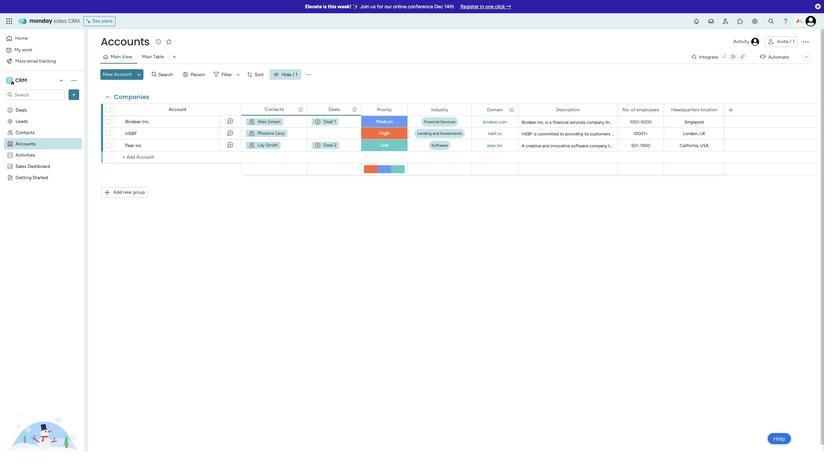 Task type: describe. For each thing, give the bounding box(es) containing it.
list box containing deals
[[0, 103, 85, 273]]

mass email tracking button
[[4, 56, 71, 66]]

select product image
[[6, 18, 13, 25]]

and left in-
[[796, 132, 803, 137]]

innovative
[[551, 144, 571, 148]]

help
[[774, 436, 786, 442]]

headquarters location
[[672, 107, 718, 113]]

public board image
[[7, 174, 13, 181]]

2 horizontal spatial of
[[717, 132, 721, 137]]

1 vertical spatial company
[[590, 144, 608, 148]]

emails settings image
[[752, 18, 759, 25]]

deals inside "field"
[[329, 107, 340, 112]]

lending
[[418, 131, 432, 136]]

0 vertical spatial company
[[587, 120, 605, 125]]

deal 2 element
[[312, 142, 340, 149]]

to down 'financial'
[[560, 132, 564, 137]]

✨
[[353, 4, 359, 10]]

Headquarters location field
[[670, 106, 719, 114]]

lottie animation element
[[0, 385, 85, 452]]

invite / 1
[[777, 39, 795, 44]]

menu image
[[306, 71, 312, 78]]

/ for hide
[[293, 72, 295, 77]]

ways
[[722, 132, 731, 137]]

Industry field
[[430, 106, 450, 114]]

accounts inside list box
[[16, 141, 35, 146]]

lottie animation image
[[0, 385, 85, 452]]

us
[[371, 4, 376, 10]]

investments
[[440, 131, 462, 136]]

mass email tracking
[[15, 58, 56, 64]]

employees
[[637, 107, 659, 113]]

variety
[[702, 132, 715, 137]]

contacts inside list box
[[16, 130, 35, 135]]

501-
[[632, 143, 640, 148]]

1001-5000
[[630, 120, 652, 125]]

click
[[495, 4, 505, 10]]

started
[[33, 175, 48, 180]]

Priority field
[[376, 106, 394, 114]]

elevate is this week! ✨ join us for our online conference dec 14th
[[305, 4, 454, 10]]

bindeer inc.
[[125, 119, 150, 125]]

pear
[[125, 143, 134, 148]]

1 vertical spatial of
[[658, 120, 662, 125]]

branch.
[[810, 132, 824, 137]]

levy
[[275, 131, 285, 136]]

getting
[[16, 175, 32, 180]]

deal for deal 1
[[324, 119, 333, 125]]

california,
[[680, 143, 699, 148]]

wide
[[636, 120, 645, 125]]

workspace selection element
[[6, 77, 28, 85]]

view
[[122, 54, 132, 60]]

1 horizontal spatial a
[[632, 120, 635, 125]]

industry
[[431, 107, 448, 113]]

tracking
[[39, 58, 56, 64]]

priority
[[377, 107, 392, 113]]

for
[[377, 4, 384, 10]]

home button
[[4, 33, 71, 44]]

Domain field
[[486, 106, 505, 114]]

in
[[480, 4, 484, 10]]

register in one click →
[[461, 4, 511, 10]]

mobile,
[[781, 132, 795, 137]]

2 horizontal spatial a
[[699, 132, 701, 137]]

/ for invite
[[790, 39, 792, 44]]

no. of employees
[[623, 107, 659, 113]]

public dashboard image
[[7, 163, 13, 169]]

christina overa image
[[806, 16, 817, 27]]

deal 2
[[324, 143, 337, 148]]

london, uk
[[683, 131, 706, 136]]

in-
[[804, 132, 810, 137]]

svg image for phoenix
[[249, 130, 255, 137]]

hide
[[282, 72, 292, 77]]

column information image
[[352, 107, 358, 112]]

account inside button
[[114, 72, 132, 77]]

show board description image
[[154, 38, 162, 45]]

smith
[[266, 143, 278, 148]]

no.
[[623, 107, 630, 113]]

table
[[153, 54, 164, 60]]

singapore
[[685, 120, 704, 125]]

Description field
[[555, 106, 582, 114]]

dec
[[435, 4, 443, 10]]

invite members image
[[723, 18, 729, 25]]

deal 1 element
[[312, 118, 339, 126]]

software
[[572, 144, 589, 148]]

phoenix levy
[[258, 131, 285, 136]]

this
[[328, 4, 336, 10]]

deal for deal 2
[[324, 143, 333, 148]]

svg image for alex
[[249, 119, 255, 125]]

0 vertical spatial crm
[[68, 17, 80, 25]]

add new group button
[[101, 187, 148, 198]]

sort button
[[244, 69, 268, 80]]

Deals field
[[327, 106, 342, 113]]

options image
[[298, 104, 303, 115]]

online,
[[768, 132, 780, 137]]

virtually
[[694, 144, 709, 148]]

inc
[[136, 143, 142, 148]]

group
[[133, 190, 145, 195]]

0 horizontal spatial deals
[[16, 107, 27, 113]]

main for main table
[[142, 54, 152, 60]]

filter
[[222, 72, 232, 77]]

inc. for bindeer inc.
[[142, 119, 150, 125]]

a creative and innovative software company that builds solutions to help people connect virtually with each other.
[[522, 144, 741, 148]]

pear.inc link
[[486, 143, 504, 148]]

investing
[[687, 120, 705, 125]]

mass
[[15, 58, 26, 64]]

experience,
[[655, 132, 677, 137]]

monday
[[29, 17, 52, 25]]

offers
[[687, 132, 698, 137]]

autopilot image
[[760, 52, 766, 61]]

headquarters
[[672, 107, 700, 113]]

apps image
[[737, 18, 744, 25]]

0 horizontal spatial a
[[550, 120, 552, 125]]

to right ways
[[733, 132, 737, 137]]

to left help on the right
[[648, 144, 653, 148]]

c
[[8, 78, 11, 83]]

→
[[506, 4, 511, 10]]

5000
[[641, 120, 652, 125]]

1 vertical spatial with
[[710, 144, 719, 148]]

+ Add Account text field
[[117, 153, 238, 161]]

pear inc
[[125, 143, 142, 148]]

individuals
[[728, 120, 748, 125]]

501-1000
[[632, 143, 651, 148]]

inc. for bindeer inc. is a financial services company that provides a wide range of banking and investing services to individuals and businesses.
[[538, 120, 545, 125]]

dapulse integrations image
[[692, 55, 697, 59]]

and down committed
[[543, 144, 550, 148]]

businesses.
[[757, 120, 779, 125]]

financial
[[424, 120, 440, 124]]

Search in workspace field
[[14, 91, 55, 99]]

green
[[268, 119, 281, 125]]

dashboard
[[28, 163, 50, 169]]

bank,
[[738, 132, 748, 137]]

uk
[[700, 131, 706, 136]]

Contacts field
[[263, 106, 286, 113]]

bindeer for bindeer inc.
[[125, 119, 141, 125]]

invite
[[777, 39, 789, 44]]

2 services from the left
[[706, 120, 722, 125]]

services
[[441, 120, 456, 124]]

builds
[[618, 144, 629, 148]]

bindeer for bindeer inc. is a financial services company that provides a wide range of banking and investing services to individuals and businesses.
[[522, 120, 537, 125]]



Task type: locate. For each thing, give the bounding box(es) containing it.
1 vertical spatial svg image
[[249, 130, 255, 137]]

is for committed
[[534, 132, 537, 137]]

0 vertical spatial 1
[[793, 39, 795, 44]]

1 vertical spatial crm
[[15, 77, 27, 84]]

financial
[[553, 120, 569, 125]]

1 horizontal spatial account
[[169, 107, 187, 112]]

and up "including" on the top of the page
[[749, 120, 756, 125]]

conference
[[408, 4, 433, 10]]

alex green
[[258, 119, 281, 125]]

financial services
[[424, 120, 456, 124]]

svg image for lily
[[249, 142, 255, 149]]

services up providing
[[570, 120, 586, 125]]

collapse board header image
[[804, 54, 810, 60]]

svg image inside deal 2 element
[[315, 142, 321, 149]]

svg image
[[249, 119, 255, 125], [249, 130, 255, 137], [315, 142, 321, 149]]

phoenix levy element
[[246, 130, 288, 138]]

1 right invite
[[793, 39, 795, 44]]

/ right invite
[[790, 39, 792, 44]]

1 horizontal spatial contacts
[[265, 107, 284, 112]]

with
[[612, 132, 620, 137], [710, 144, 719, 148]]

bindeer
[[125, 119, 141, 125], [522, 120, 537, 125]]

deal inside deal 2 element
[[324, 143, 333, 148]]

that
[[606, 120, 614, 125], [609, 144, 616, 148]]

/ right hide
[[293, 72, 295, 77]]

online
[[393, 4, 407, 10]]

1000
[[640, 143, 651, 148]]

0 horizontal spatial account
[[114, 72, 132, 77]]

1 vertical spatial account
[[169, 107, 187, 112]]

contacts up green
[[265, 107, 284, 112]]

alex green element
[[246, 118, 284, 126]]

0 vertical spatial of
[[631, 107, 636, 113]]

inc. up committed
[[538, 120, 545, 125]]

my
[[15, 47, 21, 53]]

and right lending
[[433, 131, 439, 136]]

1 horizontal spatial column information image
[[509, 107, 515, 113]]

Accounts field
[[99, 34, 151, 49]]

1 vertical spatial /
[[293, 72, 295, 77]]

software
[[432, 143, 448, 148]]

0 vertical spatial with
[[612, 132, 620, 137]]

medium
[[376, 119, 393, 125]]

1 right hide
[[296, 72, 298, 77]]

is for this
[[323, 4, 327, 10]]

a right the offers
[[699, 132, 701, 137]]

of right no.
[[631, 107, 636, 113]]

sales
[[54, 17, 67, 25]]

deal
[[324, 119, 333, 125], [324, 143, 333, 148]]

2 main from the left
[[142, 54, 152, 60]]

0 horizontal spatial is
[[323, 4, 327, 10]]

1 down deals "field"
[[334, 119, 336, 125]]

2 deal from the top
[[324, 143, 333, 148]]

help image
[[783, 18, 789, 25]]

0 horizontal spatial column information image
[[298, 107, 304, 112]]

main
[[111, 54, 121, 60], [142, 54, 152, 60]]

with left the
[[612, 132, 620, 137]]

1 horizontal spatial bindeer
[[522, 120, 537, 125]]

2 vertical spatial 1
[[334, 119, 336, 125]]

1 vertical spatial deal
[[324, 143, 333, 148]]

1 vertical spatial 1
[[296, 72, 298, 77]]

crm inside workspace selection 'element'
[[15, 77, 27, 84]]

1 vertical spatial svg image
[[249, 142, 255, 149]]

workspace options image
[[71, 77, 77, 84]]

0 horizontal spatial 1
[[296, 72, 298, 77]]

contacts
[[265, 107, 284, 112], [16, 130, 35, 135]]

1 horizontal spatial with
[[710, 144, 719, 148]]

0 vertical spatial svg image
[[315, 119, 321, 125]]

column information image
[[298, 107, 304, 112], [509, 107, 515, 113]]

is up committed
[[546, 120, 549, 125]]

a left 'financial'
[[550, 120, 552, 125]]

see plans button
[[84, 16, 116, 26]]

see
[[92, 18, 100, 24]]

1 horizontal spatial hsbf
[[522, 132, 533, 137]]

services
[[570, 120, 586, 125], [706, 120, 722, 125]]

main left view
[[111, 54, 121, 60]]

possible
[[638, 132, 654, 137]]

accounts up view
[[101, 34, 150, 49]]

column information image for contacts
[[298, 107, 304, 112]]

1 horizontal spatial inc.
[[538, 120, 545, 125]]

add to favorites image
[[166, 38, 172, 45]]

of left ways
[[717, 132, 721, 137]]

usa
[[701, 143, 709, 148]]

deals up leads
[[16, 107, 27, 113]]

main for main view
[[111, 54, 121, 60]]

/ inside button
[[790, 39, 792, 44]]

of
[[631, 107, 636, 113], [658, 120, 662, 125], [717, 132, 721, 137]]

svg image inside lily smith element
[[249, 142, 255, 149]]

1 horizontal spatial svg image
[[315, 119, 321, 125]]

0 vertical spatial deal
[[324, 119, 333, 125]]

1 vertical spatial that
[[609, 144, 616, 148]]

0 vertical spatial is
[[323, 4, 327, 10]]

svg image left deal 2
[[315, 142, 321, 149]]

svg image left lily at the top left
[[249, 142, 255, 149]]

lending and investments
[[418, 131, 462, 136]]

inbox image
[[708, 18, 715, 25]]

1 services from the left
[[570, 120, 586, 125]]

to up ways
[[723, 120, 727, 125]]

hsbf.co link
[[487, 131, 504, 136]]

1 inside button
[[793, 39, 795, 44]]

bindeer.com
[[483, 119, 507, 124]]

0 vertical spatial accounts
[[101, 34, 150, 49]]

company up customers
[[587, 120, 605, 125]]

crm right sales
[[68, 17, 80, 25]]

0 vertical spatial /
[[790, 39, 792, 44]]

1 horizontal spatial is
[[534, 132, 537, 137]]

a left wide
[[632, 120, 635, 125]]

register in one click → link
[[461, 4, 511, 10]]

add view image
[[173, 55, 176, 59]]

that left 'provides'
[[606, 120, 614, 125]]

my work
[[15, 47, 32, 53]]

2 horizontal spatial 1
[[793, 39, 795, 44]]

inc. down companies field
[[142, 119, 150, 125]]

bindeer inc. is a financial services company that provides a wide range of banking and investing services to individuals and businesses.
[[522, 120, 779, 125]]

main view
[[111, 54, 132, 60]]

1 main from the left
[[111, 54, 121, 60]]

0 horizontal spatial bindeer
[[125, 119, 141, 125]]

1 horizontal spatial crm
[[68, 17, 80, 25]]

1 horizontal spatial 1
[[334, 119, 336, 125]]

list box
[[0, 103, 85, 273]]

svg image left phoenix
[[249, 130, 255, 137]]

1 horizontal spatial main
[[142, 54, 152, 60]]

work
[[22, 47, 32, 53]]

contacts down leads
[[16, 130, 35, 135]]

solutions
[[630, 144, 647, 148]]

sales
[[16, 163, 27, 169]]

monday sales crm
[[29, 17, 80, 25]]

of right range
[[658, 120, 662, 125]]

new
[[123, 190, 132, 195]]

hsbf up pear
[[125, 131, 137, 137]]

company down customers
[[590, 144, 608, 148]]

2
[[334, 143, 337, 148]]

2 vertical spatial is
[[534, 132, 537, 137]]

customers
[[590, 132, 611, 137]]

accounts
[[101, 34, 150, 49], [16, 141, 35, 146]]

1 horizontal spatial accounts
[[101, 34, 150, 49]]

0 vertical spatial that
[[606, 120, 614, 125]]

alex
[[258, 119, 267, 125]]

companies
[[114, 93, 149, 101]]

phoenix
[[258, 131, 274, 136]]

0 horizontal spatial svg image
[[249, 142, 255, 149]]

angle down image
[[138, 72, 141, 77]]

1 horizontal spatial services
[[706, 120, 722, 125]]

committed
[[538, 132, 559, 137]]

2 vertical spatial of
[[717, 132, 721, 137]]

and left the offers
[[678, 132, 686, 137]]

is up creative
[[534, 132, 537, 137]]

high
[[380, 131, 390, 136]]

activities
[[16, 152, 35, 158]]

1 vertical spatial is
[[546, 120, 549, 125]]

help
[[654, 144, 662, 148]]

crm
[[68, 17, 80, 25], [15, 77, 27, 84]]

with right usa
[[710, 144, 719, 148]]

svg image left 'alex' on the top
[[249, 119, 255, 125]]

0 vertical spatial account
[[114, 72, 132, 77]]

svg image left deal 1
[[315, 119, 321, 125]]

0 horizontal spatial inc.
[[142, 119, 150, 125]]

arrow down image
[[234, 71, 242, 79]]

svg image inside phoenix levy element
[[249, 130, 255, 137]]

activity button
[[731, 36, 763, 47]]

its
[[585, 132, 589, 137]]

person button
[[180, 69, 209, 80]]

1 for hide / 1
[[296, 72, 298, 77]]

home
[[15, 35, 28, 41]]

svg image inside deal 1 element
[[315, 119, 321, 125]]

is left this
[[323, 4, 327, 10]]

domain
[[487, 107, 503, 113]]

that left 'builds'
[[609, 144, 616, 148]]

0 horizontal spatial with
[[612, 132, 620, 137]]

notifications image
[[694, 18, 700, 25]]

crm right the workspace image
[[15, 77, 27, 84]]

column information image right contacts 'field'
[[298, 107, 304, 112]]

contacts inside 'field'
[[265, 107, 284, 112]]

main left table
[[142, 54, 152, 60]]

options image
[[802, 38, 810, 46], [71, 91, 77, 98], [352, 104, 357, 115], [398, 104, 403, 115], [509, 104, 514, 115], [655, 104, 660, 115], [716, 104, 720, 115]]

bindeer up pear inc
[[125, 119, 141, 125]]

1 horizontal spatial /
[[790, 39, 792, 44]]

deal down deals "field"
[[324, 119, 333, 125]]

1 vertical spatial contacts
[[16, 130, 35, 135]]

week!
[[338, 4, 351, 10]]

people
[[663, 144, 676, 148]]

banking
[[663, 120, 678, 125]]

my work button
[[4, 45, 71, 55]]

deals up deal 1
[[329, 107, 340, 112]]

search everything image
[[768, 18, 775, 25]]

deal inside deal 1 element
[[324, 119, 333, 125]]

0 horizontal spatial of
[[631, 107, 636, 113]]

svg image
[[315, 119, 321, 125], [249, 142, 255, 149]]

0 horizontal spatial accounts
[[16, 141, 35, 146]]

getting started
[[16, 175, 48, 180]]

1 for invite / 1
[[793, 39, 795, 44]]

1 deal from the top
[[324, 119, 333, 125]]

No. of employees field
[[621, 106, 661, 114]]

hsbf up a
[[522, 132, 533, 137]]

accounts up activities at the left of the page
[[16, 141, 35, 146]]

inc.
[[142, 119, 150, 125], [538, 120, 545, 125]]

elevate
[[305, 4, 322, 10]]

0 horizontal spatial /
[[293, 72, 295, 77]]

sales dashboard
[[16, 163, 50, 169]]

each
[[720, 144, 729, 148]]

2 horizontal spatial is
[[546, 120, 549, 125]]

Companies field
[[112, 93, 151, 101]]

bindeer up creative
[[522, 120, 537, 125]]

new
[[103, 72, 113, 77]]

0 horizontal spatial main
[[111, 54, 121, 60]]

1 horizontal spatial deals
[[329, 107, 340, 112]]

workspace image
[[6, 77, 13, 84]]

column information image right domain field
[[509, 107, 515, 113]]

is
[[323, 4, 327, 10], [546, 120, 549, 125], [534, 132, 537, 137]]

london,
[[683, 131, 699, 136]]

add new group
[[113, 190, 145, 195]]

option
[[0, 104, 85, 105]]

integrate
[[700, 54, 719, 60]]

0 horizontal spatial contacts
[[16, 130, 35, 135]]

svg image inside alex green element
[[249, 119, 255, 125]]

main inside button
[[111, 54, 121, 60]]

location
[[701, 107, 718, 113]]

hsbf for hsbf
[[125, 131, 137, 137]]

0 vertical spatial contacts
[[265, 107, 284, 112]]

deal 1
[[324, 119, 336, 125]]

services up variety
[[706, 120, 722, 125]]

lily smith element
[[246, 142, 281, 149]]

v2 search image
[[152, 71, 157, 78]]

0 horizontal spatial hsbf
[[125, 131, 137, 137]]

svg image for deal
[[315, 119, 321, 125]]

column information image for domain
[[509, 107, 515, 113]]

0 vertical spatial svg image
[[249, 119, 255, 125]]

bindeer.com link
[[482, 119, 509, 124]]

hsbf for hsbf is committed to providing its customers with the best possible experience, and offers a variety of ways to bank, including online, mobile, and in-branch.
[[522, 132, 533, 137]]

1 horizontal spatial of
[[658, 120, 662, 125]]

0 horizontal spatial crm
[[15, 77, 27, 84]]

1 vertical spatial accounts
[[16, 141, 35, 146]]

invite / 1 button
[[765, 36, 798, 47]]

svg image for deal
[[315, 142, 321, 149]]

activity
[[734, 39, 750, 44]]

filter button
[[211, 69, 242, 80]]

automate
[[769, 54, 789, 60]]

other.
[[730, 144, 741, 148]]

deal left 2
[[324, 143, 333, 148]]

and right banking
[[679, 120, 686, 125]]

main inside button
[[142, 54, 152, 60]]

0 horizontal spatial services
[[570, 120, 586, 125]]

of inside field
[[631, 107, 636, 113]]

providing
[[565, 132, 584, 137]]

lily smith
[[258, 143, 278, 148]]

low
[[380, 143, 389, 148]]

2 vertical spatial svg image
[[315, 142, 321, 149]]

Search field
[[157, 70, 177, 79]]



Task type: vqa. For each thing, say whether or not it's contained in the screenshot.
"PROVIDES" on the top of the page
yes



